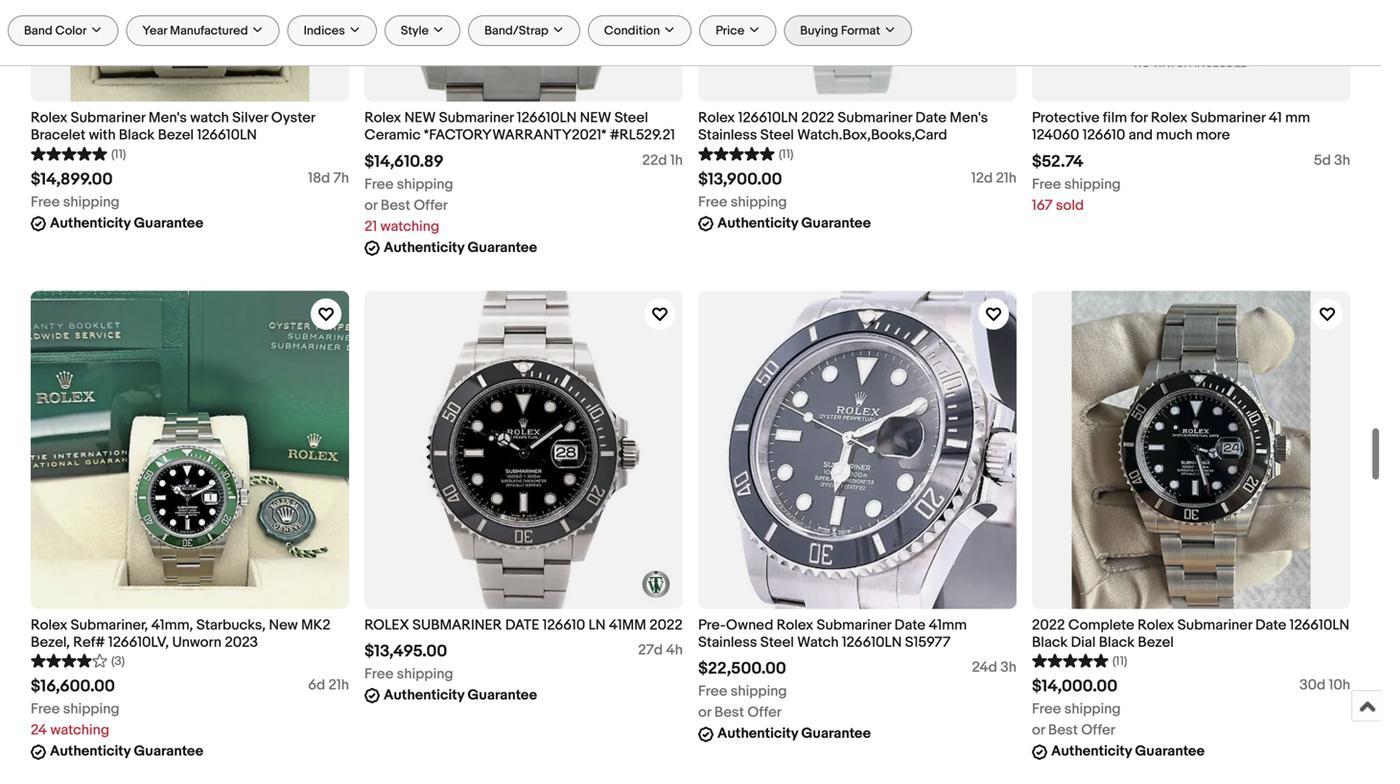 Task type: locate. For each thing, give the bounding box(es) containing it.
rolex up ceramic
[[365, 109, 401, 127]]

(11) link down dial
[[1032, 652, 1128, 670]]

(3) link
[[31, 652, 125, 670]]

1 vertical spatial bezel
[[1138, 635, 1174, 652]]

free inside $14,610.89 free shipping or best offer 21 watching authenticity guarantee
[[365, 176, 394, 193]]

date inside 2022 complete rolex submariner date 126610ln black dial black bezel
[[1256, 617, 1287, 634]]

rolex submariner date 126610 ln 41mm 2022 image
[[365, 291, 683, 609]]

best for $22,500.00
[[715, 705, 744, 722]]

1 horizontal spatial 5 out of 5 star image
[[698, 144, 775, 162]]

much
[[1156, 127, 1193, 144]]

0 horizontal spatial offer
[[414, 197, 448, 214]]

guarantee inside $14,899.00 free shipping authenticity guarantee
[[134, 215, 203, 232]]

shipping
[[397, 176, 453, 193], [1065, 176, 1121, 193], [63, 194, 120, 211], [731, 194, 787, 211], [397, 666, 453, 683], [731, 684, 787, 701], [63, 701, 120, 719], [1065, 701, 1121, 719]]

126610 left ln
[[543, 617, 585, 634]]

bezel for $14,000.00
[[1138, 635, 1174, 652]]

1 vertical spatial or
[[698, 705, 711, 722]]

126610ln right watch
[[842, 635, 902, 652]]

1 horizontal spatial 21h
[[996, 170, 1017, 187]]

0 vertical spatial watching
[[380, 218, 440, 235]]

(11) link down bracelet
[[31, 144, 126, 162]]

shipping for $52.74
[[1065, 176, 1121, 193]]

41mm
[[929, 617, 967, 634]]

offer inside $14,610.89 free shipping or best offer 21 watching authenticity guarantee
[[414, 197, 448, 214]]

free inside the $13,495.00 free shipping authenticity guarantee
[[365, 666, 394, 683]]

2 vertical spatial offer
[[1081, 723, 1116, 740]]

guarantee
[[134, 215, 203, 232], [802, 215, 871, 232], [468, 239, 537, 256], [468, 687, 537, 705], [802, 726, 871, 743], [134, 744, 203, 761], [1135, 744, 1205, 761]]

0 horizontal spatial 126610
[[543, 617, 585, 634]]

pre-owned rolex submariner date 41mm stainless steel watch 126610ln s15977
[[698, 617, 967, 652]]

best for $14,000.00
[[1048, 723, 1078, 740]]

s15977
[[905, 635, 951, 652]]

2 vertical spatial best
[[1048, 723, 1078, 740]]

or down $14,000.00
[[1032, 723, 1045, 740]]

41mm
[[609, 617, 646, 634]]

24
[[31, 723, 47, 740]]

rolex submariner date 126610 ln 41mm 2022 link
[[365, 617, 683, 635]]

rolex 126610ln 2022 submariner date men's stainless steel watch.box,books,card link
[[698, 109, 1017, 144]]

authenticity inside $22,500.00 free shipping or best offer authenticity guarantee
[[718, 726, 798, 743]]

1 vertical spatial stainless
[[698, 635, 757, 652]]

bracelet
[[31, 127, 86, 144]]

black left dial
[[1032, 635, 1068, 652]]

shipping for $14,610.89
[[397, 176, 453, 193]]

shipping inside $14,610.89 free shipping or best offer 21 watching authenticity guarantee
[[397, 176, 453, 193]]

steel up "$13,900.00"
[[761, 127, 794, 144]]

1 horizontal spatial new
[[580, 109, 611, 127]]

shipping down $14,899.00
[[63, 194, 120, 211]]

2 horizontal spatial best
[[1048, 723, 1078, 740]]

2023
[[225, 635, 258, 652]]

and
[[1129, 127, 1153, 144]]

1 horizontal spatial bezel
[[1138, 635, 1174, 652]]

rolex up watch
[[777, 617, 814, 634]]

shipping down $16,600.00
[[63, 701, 120, 719]]

free inside $16,600.00 free shipping 24 watching authenticity guarantee
[[31, 701, 60, 719]]

date inside rolex 126610ln 2022 submariner date men's stainless steel watch.box,books,card
[[916, 109, 947, 127]]

2 horizontal spatial or
[[1032, 723, 1045, 740]]

free for $13,900.00
[[698, 194, 728, 211]]

free up the 167
[[1032, 176, 1061, 193]]

men's left "watch"
[[149, 109, 187, 127]]

authenticity inside $16,600.00 free shipping 24 watching authenticity guarantee
[[50, 744, 131, 761]]

(11) link up "$13,900.00"
[[698, 144, 794, 162]]

0 vertical spatial offer
[[414, 197, 448, 214]]

rolex inside rolex 126610ln 2022 submariner date men's stainless steel watch.box,books,card
[[698, 109, 735, 127]]

(3)
[[111, 655, 125, 670]]

free down "$13,900.00"
[[698, 194, 728, 211]]

1 horizontal spatial 3h
[[1335, 152, 1351, 169]]

rolex inside rolex new submariner 126610ln  new steel ceramic *factorywarranty2021* #rl529.21
[[365, 109, 401, 127]]

men's inside rolex submariner men's watch silver oyster bracelet with black bezel 126610ln
[[149, 109, 187, 127]]

1 stainless from the top
[[698, 127, 757, 144]]

black for $14,000.00
[[1099, 635, 1135, 652]]

date inside pre-owned rolex submariner date 41mm stainless steel watch 126610ln s15977
[[895, 617, 926, 634]]

(11) down complete
[[1113, 655, 1128, 670]]

rolex submariner, 41mm, starbucks, new mk2 bezel, ref# 126610lv, unworn 2023 image
[[31, 291, 349, 609]]

(11)
[[111, 147, 126, 162], [779, 147, 794, 162], [1113, 655, 1128, 670]]

shipping up sold
[[1065, 176, 1121, 193]]

shipping down $14,610.89
[[397, 176, 453, 193]]

rolex right complete
[[1138, 617, 1175, 634]]

0 vertical spatial or
[[365, 197, 377, 214]]

1 horizontal spatial 2022
[[801, 109, 835, 127]]

22d 1h
[[642, 152, 683, 169]]

bezel inside 2022 complete rolex submariner date 126610ln black dial black bezel
[[1138, 635, 1174, 652]]

$16,600.00
[[31, 677, 115, 698]]

0 horizontal spatial 3h
[[1001, 660, 1017, 677]]

5 out of 5 star image down dial
[[1032, 652, 1109, 670]]

men's up 12d
[[950, 109, 988, 127]]

steel down the owned
[[761, 635, 794, 652]]

126610ln down "watch"
[[197, 127, 257, 144]]

free down $14,610.89
[[365, 176, 394, 193]]

1 horizontal spatial (11)
[[779, 147, 794, 162]]

free
[[365, 176, 394, 193], [1032, 176, 1061, 193], [31, 194, 60, 211], [698, 194, 728, 211], [365, 666, 394, 683], [698, 684, 728, 701], [31, 701, 60, 719], [1032, 701, 1061, 719]]

rolex
[[365, 617, 409, 634]]

free for $14,610.89
[[365, 176, 394, 193]]

authenticity down "$13,900.00"
[[718, 215, 798, 232]]

1 horizontal spatial (11) link
[[698, 144, 794, 162]]

6d 21h
[[308, 677, 349, 695]]

watch
[[797, 635, 839, 652]]

new up ceramic
[[405, 109, 436, 127]]

watching inside $14,610.89 free shipping or best offer 21 watching authenticity guarantee
[[380, 218, 440, 235]]

guarantee inside the $13,495.00 free shipping authenticity guarantee
[[468, 687, 537, 705]]

(11) for $13,900.00
[[779, 147, 794, 162]]

best inside $22,500.00 free shipping or best offer authenticity guarantee
[[715, 705, 744, 722]]

steel inside pre-owned rolex submariner date 41mm stainless steel watch 126610ln s15977
[[761, 635, 794, 652]]

stainless down "pre-"
[[698, 635, 757, 652]]

3h right 24d
[[1001, 660, 1017, 677]]

shipping inside $13,900.00 free shipping authenticity guarantee
[[731, 194, 787, 211]]

watching inside $16,600.00 free shipping 24 watching authenticity guarantee
[[50, 723, 109, 740]]

0 horizontal spatial black
[[119, 127, 155, 144]]

free inside $52.74 free shipping 167 sold
[[1032, 176, 1061, 193]]

or inside $22,500.00 free shipping or best offer authenticity guarantee
[[698, 705, 711, 722]]

126610ln up 30d 10h
[[1290, 617, 1350, 634]]

or inside $14,000.00 free shipping or best offer authenticity guarantee
[[1032, 723, 1045, 740]]

18d
[[308, 170, 330, 187]]

1 horizontal spatial best
[[715, 705, 744, 722]]

free inside $13,900.00 free shipping authenticity guarantee
[[698, 194, 728, 211]]

unworn
[[172, 635, 222, 652]]

black inside rolex submariner men's watch silver oyster bracelet with black bezel 126610ln
[[119, 127, 155, 144]]

0 vertical spatial 21h
[[996, 170, 1017, 187]]

best down $22,500.00
[[715, 705, 744, 722]]

free down $14,899.00
[[31, 194, 60, 211]]

0 horizontal spatial 2022
[[650, 617, 683, 634]]

shipping for $22,500.00
[[731, 684, 787, 701]]

0 horizontal spatial (11) link
[[31, 144, 126, 162]]

rolex up bezel,
[[31, 617, 67, 634]]

offer for $22,500.00
[[748, 705, 782, 722]]

0 horizontal spatial (11)
[[111, 147, 126, 162]]

0 horizontal spatial watching
[[50, 723, 109, 740]]

protective film for rolex submariner 41 mm 124060 126610 and much more
[[1032, 109, 1310, 144]]

offer down $22,500.00
[[748, 705, 782, 722]]

1 vertical spatial watching
[[50, 723, 109, 740]]

date for $13,900.00
[[916, 109, 947, 127]]

or up 21
[[365, 197, 377, 214]]

rolex inside protective film for rolex submariner 41 mm 124060 126610 and much more
[[1151, 109, 1188, 127]]

men's
[[149, 109, 187, 127], [950, 109, 988, 127]]

2022 up watch.box,books,card
[[801, 109, 835, 127]]

silver
[[232, 109, 268, 127]]

1 men's from the left
[[149, 109, 187, 127]]

2 stainless from the top
[[698, 635, 757, 652]]

rolex up bracelet
[[31, 109, 67, 127]]

shipping down $14,000.00
[[1065, 701, 1121, 719]]

1 horizontal spatial black
[[1032, 635, 1068, 652]]

free down $14,000.00
[[1032, 701, 1061, 719]]

offer
[[414, 197, 448, 214], [748, 705, 782, 722], [1081, 723, 1116, 740]]

5 out of 5 star image
[[31, 144, 107, 162], [698, 144, 775, 162], [1032, 652, 1109, 670]]

submariner inside pre-owned rolex submariner date 41mm stainless steel watch 126610ln s15977
[[817, 617, 891, 634]]

black right with
[[119, 127, 155, 144]]

2 vertical spatial or
[[1032, 723, 1045, 740]]

submariner inside rolex 126610ln 2022 submariner date men's stainless steel watch.box,books,card
[[838, 109, 912, 127]]

3h
[[1335, 152, 1351, 169], [1001, 660, 1017, 677]]

best down $14,610.89
[[381, 197, 411, 214]]

free inside $14,899.00 free shipping authenticity guarantee
[[31, 194, 60, 211]]

free down $13,495.00
[[365, 666, 394, 683]]

1 vertical spatial 21h
[[329, 677, 349, 695]]

$22,500.00
[[698, 660, 786, 680]]

2022
[[801, 109, 835, 127], [650, 617, 683, 634], [1032, 617, 1065, 634]]

free inside $22,500.00 free shipping or best offer authenticity guarantee
[[698, 684, 728, 701]]

or inside $14,610.89 free shipping or best offer 21 watching authenticity guarantee
[[365, 197, 377, 214]]

pre-owned rolex submariner date 41mm stainless steel watch 126610ln s15977 link
[[698, 617, 1017, 652]]

(11) link for $13,900.00
[[698, 144, 794, 162]]

1 horizontal spatial or
[[698, 705, 711, 722]]

authenticity down $14,899.00
[[50, 215, 131, 232]]

2022 complete rolex submariner date 126610ln black dial black bezel
[[1032, 617, 1350, 652]]

authenticity down $13,495.00
[[384, 687, 464, 705]]

shipping inside $22,500.00 free shipping or best offer authenticity guarantee
[[731, 684, 787, 701]]

(11) down with
[[111, 147, 126, 162]]

authenticity inside $14,899.00 free shipping authenticity guarantee
[[50, 215, 131, 232]]

126610ln up "$13,900.00"
[[738, 109, 798, 127]]

offer down $14,000.00
[[1081, 723, 1116, 740]]

0 horizontal spatial 21h
[[329, 677, 349, 695]]

watch
[[190, 109, 229, 127]]

rolex up "$13,900.00"
[[698, 109, 735, 127]]

shipping down $13,495.00
[[397, 666, 453, 683]]

submariner inside rolex submariner men's watch silver oyster bracelet with black bezel 126610ln
[[71, 109, 145, 127]]

shipping inside $52.74 free shipping 167 sold
[[1065, 176, 1121, 193]]

2 horizontal spatial 2022
[[1032, 617, 1065, 634]]

offer for $14,000.00
[[1081, 723, 1116, 740]]

5 out of 5 star image down bracelet
[[31, 144, 107, 162]]

3h right 5d
[[1335, 152, 1351, 169]]

24d
[[972, 660, 997, 677]]

0 vertical spatial stainless
[[698, 127, 757, 144]]

new
[[405, 109, 436, 127], [580, 109, 611, 127]]

0 horizontal spatial bezel
[[158, 127, 194, 144]]

1 vertical spatial 126610
[[543, 617, 585, 634]]

authenticity inside $14,610.89 free shipping or best offer 21 watching authenticity guarantee
[[384, 239, 464, 256]]

stainless for pre-
[[698, 635, 757, 652]]

2 new from the left
[[580, 109, 611, 127]]

126610 down film
[[1083, 127, 1126, 144]]

(11) link
[[31, 144, 126, 162], [698, 144, 794, 162], [1032, 652, 1128, 670]]

41
[[1269, 109, 1282, 127]]

free up the 24
[[31, 701, 60, 719]]

bezel down "watch"
[[158, 127, 194, 144]]

0 horizontal spatial men's
[[149, 109, 187, 127]]

1 vertical spatial 3h
[[1001, 660, 1017, 677]]

rolex up much
[[1151, 109, 1188, 127]]

free down $22,500.00
[[698, 684, 728, 701]]

2 horizontal spatial black
[[1099, 635, 1135, 652]]

126610ln inside rolex 126610ln 2022 submariner date men's stainless steel watch.box,books,card
[[738, 109, 798, 127]]

2 horizontal spatial (11)
[[1113, 655, 1128, 670]]

more
[[1196, 127, 1230, 144]]

best inside $14,000.00 free shipping or best offer authenticity guarantee
[[1048, 723, 1078, 740]]

0 vertical spatial bezel
[[158, 127, 194, 144]]

offer for $14,610.89
[[414, 197, 448, 214]]

0 vertical spatial 126610
[[1083, 127, 1126, 144]]

watching
[[380, 218, 440, 235], [50, 723, 109, 740]]

stainless up "$13,900.00"
[[698, 127, 757, 144]]

best
[[381, 197, 411, 214], [715, 705, 744, 722], [1048, 723, 1078, 740]]

or for $14,000.00
[[1032, 723, 1045, 740]]

guarantee inside $22,500.00 free shipping or best offer authenticity guarantee
[[802, 726, 871, 743]]

offer inside $22,500.00 free shipping or best offer authenticity guarantee
[[748, 705, 782, 722]]

rolex
[[31, 109, 67, 127], [365, 109, 401, 127], [698, 109, 735, 127], [1151, 109, 1188, 127], [31, 617, 67, 634], [777, 617, 814, 634], [1138, 617, 1175, 634]]

1 horizontal spatial 126610
[[1083, 127, 1126, 144]]

watching right the 24
[[50, 723, 109, 740]]

1 horizontal spatial offer
[[748, 705, 782, 722]]

authenticity down $22,500.00
[[718, 726, 798, 743]]

rolex inside rolex submariner, 41mm, starbucks, new mk2 bezel, ref# 126610lv, unworn 2023
[[31, 617, 67, 634]]

2022 inside 2022 complete rolex submariner date 126610ln black dial black bezel
[[1032, 617, 1065, 634]]

7h
[[333, 170, 349, 187]]

shipping down "$13,900.00"
[[731, 194, 787, 211]]

0 horizontal spatial 5 out of 5 star image
[[31, 144, 107, 162]]

4.5 out of 5 star image
[[31, 652, 107, 670]]

steel for rolex
[[761, 127, 794, 144]]

steel
[[615, 109, 648, 127], [761, 127, 794, 144], [761, 635, 794, 652]]

(11) link for $14,899.00
[[31, 144, 126, 162]]

offer down $14,610.89
[[414, 197, 448, 214]]

1 vertical spatial steel
[[761, 127, 794, 144]]

shipping for $16,600.00
[[63, 701, 120, 719]]

authenticity
[[50, 215, 131, 232], [718, 215, 798, 232], [384, 239, 464, 256], [384, 687, 464, 705], [718, 726, 798, 743], [50, 744, 131, 761], [1051, 744, 1132, 761]]

(11) up $13,900.00 free shipping authenticity guarantee
[[779, 147, 794, 162]]

owned
[[726, 617, 774, 634]]

rolex new submariner 126610ln  new steel ceramic *factorywarranty2021* #rl529.21 link
[[365, 109, 683, 144]]

5d
[[1314, 152, 1331, 169]]

date
[[916, 109, 947, 127], [895, 617, 926, 634], [1256, 617, 1287, 634]]

3h for 24d 3h
[[1001, 660, 1017, 677]]

new up "#rl529.21"
[[580, 109, 611, 127]]

ceramic
[[365, 127, 421, 144]]

2 vertical spatial steel
[[761, 635, 794, 652]]

best down $14,000.00
[[1048, 723, 1078, 740]]

27d 4h
[[638, 642, 683, 659]]

free inside $14,000.00 free shipping or best offer authenticity guarantee
[[1032, 701, 1061, 719]]

1 new from the left
[[405, 109, 436, 127]]

guarantee inside $14,000.00 free shipping or best offer authenticity guarantee
[[1135, 744, 1205, 761]]

1 vertical spatial offer
[[748, 705, 782, 722]]

offer inside $14,000.00 free shipping or best offer authenticity guarantee
[[1081, 723, 1116, 740]]

steel up "#rl529.21"
[[615, 109, 648, 127]]

or down $22,500.00
[[698, 705, 711, 722]]

$14,000.00 free shipping or best offer authenticity guarantee
[[1032, 677, 1205, 761]]

bezel right dial
[[1138, 635, 1174, 652]]

0 horizontal spatial new
[[405, 109, 436, 127]]

complete
[[1069, 617, 1135, 634]]

2022 left complete
[[1032, 617, 1065, 634]]

0 horizontal spatial or
[[365, 197, 377, 214]]

steel inside rolex 126610ln 2022 submariner date men's stainless steel watch.box,books,card
[[761, 127, 794, 144]]

shipping down $22,500.00
[[731, 684, 787, 701]]

0 vertical spatial 3h
[[1335, 152, 1351, 169]]

authenticity down $14,610.89
[[384, 239, 464, 256]]

126610ln up *factorywarranty2021*
[[517, 109, 577, 127]]

1 horizontal spatial men's
[[950, 109, 988, 127]]

2 men's from the left
[[950, 109, 988, 127]]

5 out of 5 star image up "$13,900.00"
[[698, 144, 775, 162]]

shipping inside the $13,495.00 free shipping authenticity guarantee
[[397, 666, 453, 683]]

black down complete
[[1099, 635, 1135, 652]]

watching right 21
[[380, 218, 440, 235]]

126610
[[1083, 127, 1126, 144], [543, 617, 585, 634]]

21h
[[996, 170, 1017, 187], [329, 677, 349, 695]]

0 vertical spatial steel
[[615, 109, 648, 127]]

stainless
[[698, 127, 757, 144], [698, 635, 757, 652]]

shipping inside $16,600.00 free shipping 24 watching authenticity guarantee
[[63, 701, 120, 719]]

stainless for rolex
[[698, 127, 757, 144]]

authenticity down $16,600.00
[[50, 744, 131, 761]]

0 horizontal spatial best
[[381, 197, 411, 214]]

2022 complete rolex submariner date 126610ln black dial black bezel image
[[1032, 291, 1351, 609]]

1 horizontal spatial watching
[[380, 218, 440, 235]]

(11) for $14,899.00
[[111, 147, 126, 162]]

1 vertical spatial best
[[715, 705, 744, 722]]

21h for 12d 21h
[[996, 170, 1017, 187]]

shipping inside $14,000.00 free shipping or best offer authenticity guarantee
[[1065, 701, 1121, 719]]

best inside $14,610.89 free shipping or best offer 21 watching authenticity guarantee
[[381, 197, 411, 214]]

authenticity down $14,000.00
[[1051, 744, 1132, 761]]

steel inside rolex new submariner 126610ln  new steel ceramic *factorywarranty2021* #rl529.21
[[615, 109, 648, 127]]

21h right 12d
[[996, 170, 1017, 187]]

stainless inside pre-owned rolex submariner date 41mm stainless steel watch 126610ln s15977
[[698, 635, 757, 652]]

black for $14,899.00
[[119, 127, 155, 144]]

2 horizontal spatial offer
[[1081, 723, 1116, 740]]

date for $14,000.00
[[1256, 617, 1287, 634]]

stainless inside rolex 126610ln 2022 submariner date men's stainless steel watch.box,books,card
[[698, 127, 757, 144]]

2022 up 27d 4h
[[650, 617, 683, 634]]

126610lv,
[[108, 635, 169, 652]]

126610 inside protective film for rolex submariner 41 mm 124060 126610 and much more
[[1083, 127, 1126, 144]]

bezel inside rolex submariner men's watch silver oyster bracelet with black bezel 126610ln
[[158, 127, 194, 144]]

shipping inside $14,899.00 free shipping authenticity guarantee
[[63, 194, 120, 211]]

free for $13,495.00
[[365, 666, 394, 683]]

0 vertical spatial best
[[381, 197, 411, 214]]

21h right 6d
[[329, 677, 349, 695]]



Task type: vqa. For each thing, say whether or not it's contained in the screenshot.
Free inside $22,500.00 FREE SHIPPING OR BEST OFFER AUTHENTICITY GUARANTEE
yes



Task type: describe. For each thing, give the bounding box(es) containing it.
guarantee inside $14,610.89 free shipping or best offer 21 watching authenticity guarantee
[[468, 239, 537, 256]]

30d
[[1300, 677, 1326, 695]]

free for $14,000.00
[[1032, 701, 1061, 719]]

$13,495.00
[[365, 642, 447, 662]]

$52.74
[[1032, 152, 1084, 172]]

$14,899.00
[[31, 170, 113, 190]]

$13,900.00 free shipping authenticity guarantee
[[698, 170, 871, 232]]

22d
[[642, 152, 667, 169]]

4h
[[666, 642, 683, 659]]

shipping for $14,899.00
[[63, 194, 120, 211]]

$14,000.00
[[1032, 677, 1118, 698]]

submariner
[[413, 617, 502, 634]]

21
[[365, 218, 377, 235]]

2022 complete rolex submariner date 126610ln black dial black bezel link
[[1032, 617, 1351, 652]]

$14,610.89
[[365, 152, 444, 172]]

27d
[[638, 642, 663, 659]]

rolex submariner men's watch silver oyster bracelet with black bezel 126610ln link
[[31, 109, 349, 144]]

mk2
[[301, 617, 331, 634]]

rolex submariner, 41mm, starbucks, new mk2 bezel, ref# 126610lv, unworn 2023
[[31, 617, 331, 652]]

*factorywarranty2021*
[[424, 127, 607, 144]]

sold
[[1056, 197, 1084, 214]]

rolex submariner, 41mm, starbucks, new mk2 bezel, ref# 126610lv, unworn 2023 link
[[31, 617, 349, 652]]

protective
[[1032, 109, 1100, 127]]

shipping for $13,900.00
[[731, 194, 787, 211]]

2 horizontal spatial 5 out of 5 star image
[[1032, 652, 1109, 670]]

protective film for rolex submariner 41 mm 124060 126610 and much more link
[[1032, 109, 1351, 144]]

41mm,
[[151, 617, 193, 634]]

24d 3h
[[972, 660, 1017, 677]]

126610ln inside rolex new submariner 126610ln  new steel ceramic *factorywarranty2021* #rl529.21
[[517, 109, 577, 127]]

18d 7h
[[308, 170, 349, 187]]

2022 inside rolex 126610ln 2022 submariner date men's stainless steel watch.box,books,card
[[801, 109, 835, 127]]

date
[[505, 617, 539, 634]]

bezel for $14,899.00
[[158, 127, 194, 144]]

submariner inside protective film for rolex submariner 41 mm 124060 126610 and much more
[[1191, 109, 1266, 127]]

124060
[[1032, 127, 1080, 144]]

rolex submariner date 126610 ln 41mm 2022
[[365, 617, 683, 634]]

free for $22,500.00
[[698, 684, 728, 701]]

steel for pre-
[[761, 635, 794, 652]]

$16,600.00 free shipping 24 watching authenticity guarantee
[[31, 677, 203, 761]]

126610ln inside rolex submariner men's watch silver oyster bracelet with black bezel 126610ln
[[197, 127, 257, 144]]

2 horizontal spatial (11) link
[[1032, 652, 1128, 670]]

dial
[[1071, 635, 1096, 652]]

pre-owned rolex submariner date 41mm stainless steel watch 126610ln s15977 image
[[698, 291, 1017, 609]]

free for $52.74
[[1032, 176, 1061, 193]]

submariner,
[[71, 617, 148, 634]]

$13,495.00 free shipping authenticity guarantee
[[365, 642, 537, 705]]

starbucks,
[[196, 617, 266, 634]]

12d
[[972, 170, 993, 187]]

free for $14,899.00
[[31, 194, 60, 211]]

5 out of 5 star image for $14,899.00
[[31, 144, 107, 162]]

6d
[[308, 677, 325, 695]]

rolex inside rolex submariner men's watch silver oyster bracelet with black bezel 126610ln
[[31, 109, 67, 127]]

best for $14,610.89
[[381, 197, 411, 214]]

ln
[[589, 617, 606, 634]]

or for $14,610.89
[[365, 197, 377, 214]]

rolex submariner men's watch silver oyster bracelet with black bezel 126610ln
[[31, 109, 315, 144]]

for
[[1131, 109, 1148, 127]]

authenticity inside $13,900.00 free shipping authenticity guarantee
[[718, 215, 798, 232]]

#rl529.21
[[610, 127, 675, 144]]

free for $16,600.00
[[31, 701, 60, 719]]

shipping for $13,495.00
[[397, 666, 453, 683]]

$22,500.00 free shipping or best offer authenticity guarantee
[[698, 660, 871, 743]]

$14,610.89 free shipping or best offer 21 watching authenticity guarantee
[[365, 152, 537, 256]]

5d 3h
[[1314, 152, 1351, 169]]

film
[[1103, 109, 1127, 127]]

new
[[269, 617, 298, 634]]

guarantee inside $16,600.00 free shipping 24 watching authenticity guarantee
[[134, 744, 203, 761]]

or for $22,500.00
[[698, 705, 711, 722]]

12d 21h
[[972, 170, 1017, 187]]

authenticity inside $14,000.00 free shipping or best offer authenticity guarantee
[[1051, 744, 1132, 761]]

167
[[1032, 197, 1053, 214]]

men's inside rolex 126610ln 2022 submariner date men's stainless steel watch.box,books,card
[[950, 109, 988, 127]]

shipping for $14,000.00
[[1065, 701, 1121, 719]]

5 out of 5 star image for $13,900.00
[[698, 144, 775, 162]]

ref#
[[73, 635, 105, 652]]

$13,900.00
[[698, 170, 782, 190]]

rolex inside pre-owned rolex submariner date 41mm stainless steel watch 126610ln s15977
[[777, 617, 814, 634]]

submariner inside 2022 complete rolex submariner date 126610ln black dial black bezel
[[1178, 617, 1252, 634]]

10h
[[1329, 677, 1351, 695]]

authenticity inside the $13,495.00 free shipping authenticity guarantee
[[384, 687, 464, 705]]

$14,899.00 free shipping authenticity guarantee
[[31, 170, 203, 232]]

with
[[89, 127, 116, 144]]

watch.box,books,card
[[797, 127, 948, 144]]

rolex inside 2022 complete rolex submariner date 126610ln black dial black bezel
[[1138, 617, 1175, 634]]

30d 10h
[[1300, 677, 1351, 695]]

$52.74 free shipping 167 sold
[[1032, 152, 1121, 214]]

rolex new submariner 126610ln  new steel ceramic *factorywarranty2021* #rl529.21
[[365, 109, 675, 144]]

pre-
[[698, 617, 726, 634]]

1h
[[670, 152, 683, 169]]

21h for 6d 21h
[[329, 677, 349, 695]]

rolex 126610ln 2022 submariner date men's stainless steel watch.box,books,card
[[698, 109, 988, 144]]

bezel,
[[31, 635, 70, 652]]

oyster
[[271, 109, 315, 127]]

submariner inside rolex new submariner 126610ln  new steel ceramic *factorywarranty2021* #rl529.21
[[439, 109, 514, 127]]

126610ln inside 2022 complete rolex submariner date 126610ln black dial black bezel
[[1290, 617, 1350, 634]]

3h for 5d 3h
[[1335, 152, 1351, 169]]

126610ln inside pre-owned rolex submariner date 41mm stainless steel watch 126610ln s15977
[[842, 635, 902, 652]]

mm
[[1286, 109, 1310, 127]]

guarantee inside $13,900.00 free shipping authenticity guarantee
[[802, 215, 871, 232]]



